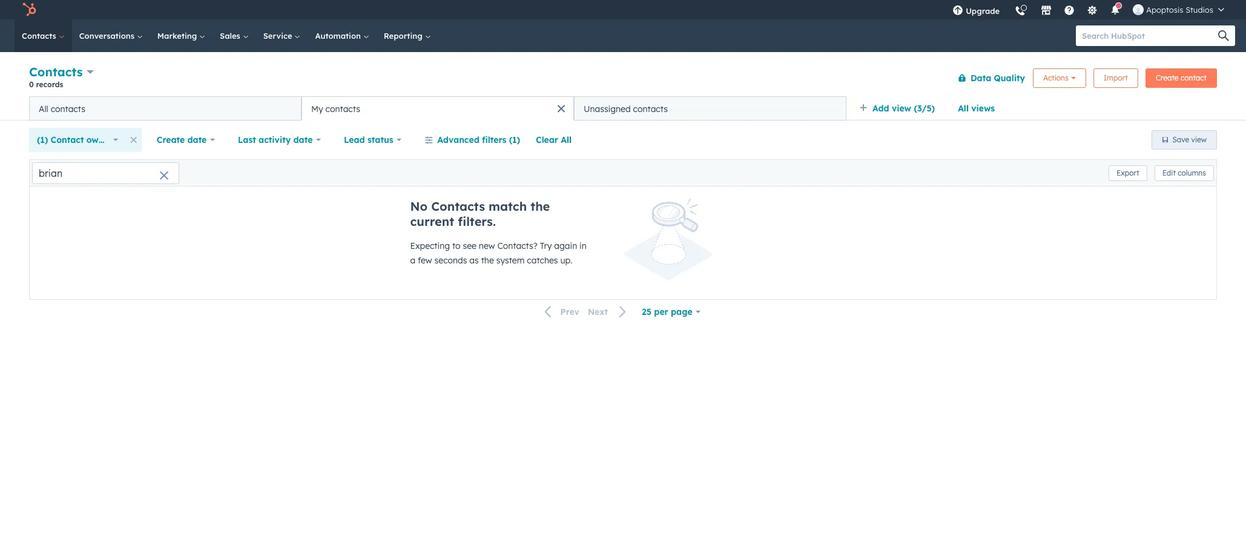 Task type: describe. For each thing, give the bounding box(es) containing it.
clear
[[536, 134, 558, 145]]

clear all button
[[528, 128, 580, 152]]

unassigned contacts
[[584, 103, 668, 114]]

calling icon button
[[1010, 1, 1031, 19]]

save view
[[1173, 135, 1207, 144]]

marketing
[[157, 31, 199, 41]]

all for all contacts
[[39, 103, 48, 114]]

system
[[496, 255, 525, 266]]

edit columns
[[1163, 168, 1206, 177]]

settings image
[[1087, 5, 1098, 16]]

Search HubSpot search field
[[1076, 25, 1225, 46]]

clear all
[[536, 134, 572, 145]]

per
[[654, 306, 668, 317]]

the inside expecting to see new contacts? try again in a few seconds as the system catches up.
[[481, 255, 494, 266]]

contacts inside contacts link
[[22, 31, 59, 41]]

filters
[[482, 134, 507, 145]]

see
[[463, 240, 477, 251]]

edit columns button
[[1155, 165, 1214, 181]]

unassigned
[[584, 103, 631, 114]]

hubspot image
[[22, 2, 36, 17]]

import
[[1104, 73, 1128, 82]]

import button
[[1094, 68, 1139, 88]]

new
[[479, 240, 495, 251]]

pagination navigation
[[538, 304, 634, 320]]

create date button
[[149, 128, 223, 152]]

contacts inside contacts popup button
[[29, 64, 83, 79]]

few
[[418, 255, 432, 266]]

my contacts
[[311, 103, 360, 114]]

actions
[[1044, 73, 1069, 82]]

marketing link
[[150, 19, 213, 52]]

a
[[410, 255, 416, 266]]

quality
[[994, 72, 1025, 83]]

data quality
[[971, 72, 1025, 83]]

1 date from the left
[[187, 134, 207, 145]]

export button
[[1109, 165, 1148, 181]]

hubspot link
[[15, 2, 45, 17]]

conversations
[[79, 31, 137, 41]]

next
[[588, 307, 608, 317]]

(1) inside button
[[509, 134, 520, 145]]

calling icon image
[[1015, 6, 1026, 17]]

0
[[29, 80, 34, 89]]

create contact
[[1156, 73, 1207, 82]]

export
[[1117, 168, 1140, 177]]

all inside clear all button
[[561, 134, 572, 145]]

sales link
[[213, 19, 256, 52]]

add view (3/5) button
[[852, 96, 950, 121]]

settings link
[[1080, 0, 1105, 19]]

expecting
[[410, 240, 450, 251]]

filters.
[[458, 214, 496, 229]]

help button
[[1059, 0, 1080, 19]]

add view (3/5)
[[873, 103, 935, 114]]

marketplaces button
[[1034, 0, 1059, 19]]

contacts link
[[15, 19, 72, 52]]

activity
[[259, 134, 291, 145]]

status
[[368, 134, 393, 145]]

(1) inside popup button
[[37, 134, 48, 145]]

25 per page button
[[634, 300, 709, 324]]

contacts banner
[[29, 62, 1217, 96]]

match
[[489, 199, 527, 214]]

service
[[263, 31, 295, 41]]

25
[[642, 306, 652, 317]]

columns
[[1178, 168, 1206, 177]]

to
[[452, 240, 461, 251]]

contacts button
[[29, 63, 94, 81]]

add
[[873, 103, 889, 114]]

advanced filters (1) button
[[417, 128, 528, 152]]

the inside no contacts match the current filters.
[[531, 199, 550, 214]]

(3/5)
[[914, 103, 935, 114]]

notifications image
[[1110, 5, 1121, 16]]

save
[[1173, 135, 1190, 144]]

advanced filters (1)
[[438, 134, 520, 145]]

contacts for my contacts
[[326, 103, 360, 114]]

reporting
[[384, 31, 425, 41]]

25 per page
[[642, 306, 693, 317]]

current
[[410, 214, 454, 229]]

contact
[[51, 134, 84, 145]]

service link
[[256, 19, 308, 52]]

lead status
[[344, 134, 393, 145]]

conversations link
[[72, 19, 150, 52]]



Task type: locate. For each thing, give the bounding box(es) containing it.
prev
[[561, 307, 580, 317]]

clear input image
[[159, 171, 169, 181]]

contacts inside no contacts match the current filters.
[[431, 199, 485, 214]]

menu
[[946, 0, 1232, 24]]

contacts down hubspot link
[[22, 31, 59, 41]]

contacts for unassigned contacts
[[633, 103, 668, 114]]

no
[[410, 199, 428, 214]]

1 contacts from the left
[[51, 103, 85, 114]]

prev button
[[538, 304, 584, 320]]

reporting link
[[377, 19, 438, 52]]

1 horizontal spatial the
[[531, 199, 550, 214]]

my
[[311, 103, 323, 114]]

0 horizontal spatial create
[[157, 134, 185, 145]]

date right 'activity'
[[293, 134, 313, 145]]

all contacts button
[[29, 96, 302, 121]]

owner
[[86, 134, 113, 145]]

contacts
[[51, 103, 85, 114], [326, 103, 360, 114], [633, 103, 668, 114]]

create contact button
[[1146, 68, 1217, 88]]

1 vertical spatial the
[[481, 255, 494, 266]]

again
[[554, 240, 577, 251]]

view inside button
[[1192, 135, 1207, 144]]

1 vertical spatial create
[[157, 134, 185, 145]]

view for add
[[892, 103, 912, 114]]

(1) contact owner
[[37, 134, 113, 145]]

as
[[470, 255, 479, 266]]

expecting to see new contacts? try again in a few seconds as the system catches up.
[[410, 240, 587, 266]]

help image
[[1064, 5, 1075, 16]]

contacts
[[22, 31, 59, 41], [29, 64, 83, 79], [431, 199, 485, 214]]

view right "save"
[[1192, 135, 1207, 144]]

marketplaces image
[[1041, 5, 1052, 16]]

(1) right filters at top left
[[509, 134, 520, 145]]

data
[[971, 72, 992, 83]]

contact
[[1181, 73, 1207, 82]]

(1) contact owner button
[[29, 128, 126, 152]]

seconds
[[435, 255, 467, 266]]

next button
[[584, 304, 634, 320]]

unassigned contacts button
[[574, 96, 847, 121]]

create down all contacts button
[[157, 134, 185, 145]]

3 contacts from the left
[[633, 103, 668, 114]]

0 horizontal spatial contacts
[[51, 103, 85, 114]]

1 horizontal spatial create
[[1156, 73, 1179, 82]]

view right add
[[892, 103, 912, 114]]

date
[[187, 134, 207, 145], [293, 134, 313, 145]]

0 vertical spatial the
[[531, 199, 550, 214]]

1 horizontal spatial date
[[293, 134, 313, 145]]

all
[[958, 103, 969, 114], [39, 103, 48, 114], [561, 134, 572, 145]]

page
[[671, 306, 693, 317]]

tara schultz image
[[1133, 4, 1144, 15]]

lead status button
[[336, 128, 410, 152]]

advanced
[[438, 134, 480, 145]]

automation
[[315, 31, 363, 41]]

1 vertical spatial contacts
[[29, 64, 83, 79]]

2 (1) from the left
[[509, 134, 520, 145]]

0 horizontal spatial the
[[481, 255, 494, 266]]

last
[[238, 134, 256, 145]]

last activity date
[[238, 134, 313, 145]]

menu containing apoptosis studios
[[946, 0, 1232, 24]]

create for create contact
[[1156, 73, 1179, 82]]

save view button
[[1152, 130, 1217, 150]]

records
[[36, 80, 63, 89]]

0 vertical spatial contacts
[[22, 31, 59, 41]]

create for create date
[[157, 134, 185, 145]]

create inside button
[[1156, 73, 1179, 82]]

lead
[[344, 134, 365, 145]]

0 horizontal spatial (1)
[[37, 134, 48, 145]]

(1)
[[37, 134, 48, 145], [509, 134, 520, 145]]

try
[[540, 240, 552, 251]]

the right match
[[531, 199, 550, 214]]

0 records
[[29, 80, 63, 89]]

automation link
[[308, 19, 377, 52]]

0 horizontal spatial date
[[187, 134, 207, 145]]

create inside popup button
[[157, 134, 185, 145]]

(1) left contact
[[37, 134, 48, 145]]

in
[[580, 240, 587, 251]]

actions button
[[1033, 68, 1086, 88]]

2 vertical spatial contacts
[[431, 199, 485, 214]]

the right as
[[481, 255, 494, 266]]

apoptosis studios button
[[1126, 0, 1232, 19]]

contacts down records
[[51, 103, 85, 114]]

2 contacts from the left
[[326, 103, 360, 114]]

all inside all contacts button
[[39, 103, 48, 114]]

1 (1) from the left
[[37, 134, 48, 145]]

studios
[[1186, 5, 1214, 15]]

0 horizontal spatial all
[[39, 103, 48, 114]]

apoptosis studios
[[1147, 5, 1214, 15]]

sales
[[220, 31, 243, 41]]

search button
[[1213, 25, 1236, 46]]

view for save
[[1192, 135, 1207, 144]]

1 horizontal spatial contacts
[[326, 103, 360, 114]]

Search name, phone, email addresses, or company search field
[[32, 162, 179, 184]]

all left 'views'
[[958, 103, 969, 114]]

search image
[[1219, 30, 1229, 41]]

create date
[[157, 134, 207, 145]]

0 horizontal spatial view
[[892, 103, 912, 114]]

contacts down contacts banner
[[633, 103, 668, 114]]

create left contact
[[1156, 73, 1179, 82]]

all inside the all views link
[[958, 103, 969, 114]]

all down 0 records at left
[[39, 103, 48, 114]]

1 horizontal spatial (1)
[[509, 134, 520, 145]]

1 horizontal spatial all
[[561, 134, 572, 145]]

contacts for all contacts
[[51, 103, 85, 114]]

all contacts
[[39, 103, 85, 114]]

view
[[892, 103, 912, 114], [1192, 135, 1207, 144]]

1 vertical spatial view
[[1192, 135, 1207, 144]]

1 horizontal spatial view
[[1192, 135, 1207, 144]]

contacts right no
[[431, 199, 485, 214]]

catches
[[527, 255, 558, 266]]

contacts up records
[[29, 64, 83, 79]]

upgrade
[[966, 6, 1000, 16]]

all right clear
[[561, 134, 572, 145]]

view inside popup button
[[892, 103, 912, 114]]

all views link
[[950, 96, 1003, 121]]

no contacts match the current filters.
[[410, 199, 550, 229]]

contacts right my
[[326, 103, 360, 114]]

date down all contacts button
[[187, 134, 207, 145]]

notifications button
[[1105, 0, 1126, 19]]

2 horizontal spatial contacts
[[633, 103, 668, 114]]

apoptosis
[[1147, 5, 1184, 15]]

up.
[[560, 255, 573, 266]]

views
[[972, 103, 995, 114]]

contacts?
[[497, 240, 538, 251]]

contacts inside 'button'
[[633, 103, 668, 114]]

2 date from the left
[[293, 134, 313, 145]]

upgrade image
[[953, 5, 964, 16]]

last activity date button
[[230, 128, 329, 152]]

2 horizontal spatial all
[[958, 103, 969, 114]]

all for all views
[[958, 103, 969, 114]]

create
[[1156, 73, 1179, 82], [157, 134, 185, 145]]

all views
[[958, 103, 995, 114]]

0 vertical spatial view
[[892, 103, 912, 114]]

edit
[[1163, 168, 1176, 177]]

0 vertical spatial create
[[1156, 73, 1179, 82]]



Task type: vqa. For each thing, say whether or not it's contained in the screenshot.
All views All
yes



